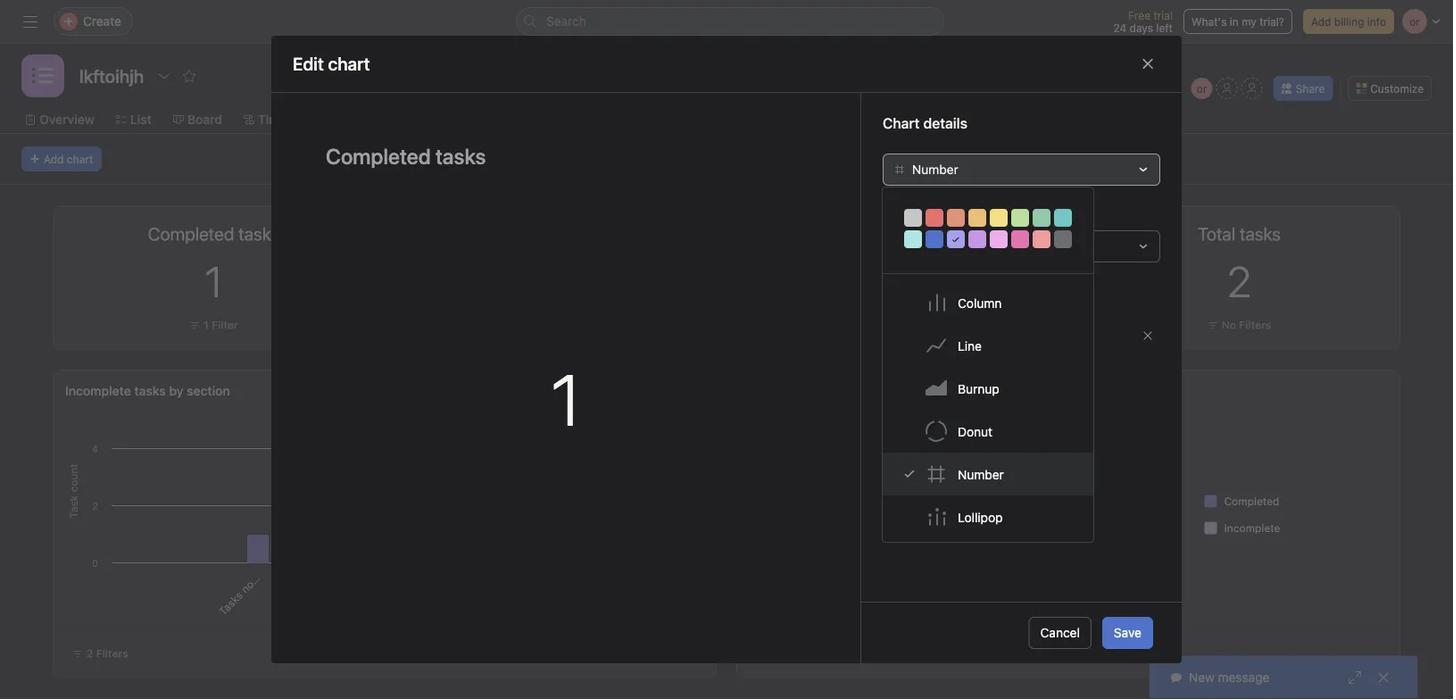 Task type: describe. For each thing, give the bounding box(es) containing it.
board
[[187, 112, 222, 127]]

Completed tasks text field
[[314, 136, 818, 177]]

line link
[[883, 324, 1094, 367]]

2 for 2
[[1228, 256, 1252, 306]]

timeline
[[258, 112, 308, 127]]

0 horizontal spatial completed
[[902, 392, 965, 406]]

edit chart
[[293, 53, 370, 74]]

task completion status
[[883, 329, 1002, 342]]

2 filters button
[[64, 641, 136, 666]]

board link
[[173, 110, 222, 129]]

tasks not in a section
[[216, 532, 302, 618]]

tasks for total
[[781, 384, 813, 398]]

2 for 2 filters
[[87, 647, 93, 660]]

value
[[883, 209, 916, 224]]

a
[[261, 560, 274, 573]]

trial
[[1154, 9, 1173, 21]]

0 vertical spatial 1 button
[[205, 256, 223, 306]]

expand new message image
[[1348, 671, 1363, 685]]

filter
[[212, 319, 238, 331]]

burnup
[[958, 381, 1000, 396]]

number link
[[883, 453, 1094, 496]]

chart
[[67, 153, 93, 165]]

search list box
[[516, 7, 945, 36]]

overview link
[[25, 110, 94, 129]]

days
[[1130, 21, 1154, 34]]

left
[[1157, 21, 1173, 34]]

add chart button
[[21, 146, 101, 171]]

status
[[970, 329, 1002, 342]]

by
[[816, 384, 830, 398]]

total tasks by completion status
[[749, 384, 940, 398]]

tasks
[[216, 589, 245, 618]]

line
[[958, 338, 982, 353]]

timeline link
[[244, 110, 308, 129]]

what's in my trial?
[[1192, 15, 1285, 28]]

trial?
[[1260, 15, 1285, 28]]

or button
[[1192, 78, 1213, 99]]

close image
[[1377, 671, 1391, 685]]

not
[[239, 575, 259, 596]]

my
[[1242, 15, 1257, 28]]

add for add chart
[[44, 153, 64, 165]]

share
[[1296, 82, 1325, 95]]

completion status
[[834, 384, 940, 398]]

filters for incomplete tasks by section
[[96, 647, 128, 660]]

task
[[883, 329, 907, 342]]

section
[[267, 532, 302, 567]]

list image
[[32, 65, 54, 87]]

1 vertical spatial completed
[[1225, 495, 1280, 508]]

cancel
[[1041, 625, 1080, 640]]

a button to remove the filter image
[[1143, 330, 1154, 341]]

search
[[546, 14, 587, 29]]

column
[[958, 295, 1002, 310]]

what's in my trial? button
[[1184, 9, 1293, 34]]

add chart
[[44, 153, 93, 165]]

0
[[885, 256, 911, 306]]

free
[[1129, 9, 1151, 21]]

completion
[[910, 329, 967, 342]]

lollipop
[[958, 510, 1003, 524]]

tasks for incomplete
[[134, 384, 166, 398]]

info
[[1368, 15, 1387, 28]]

in inside tasks not in a section
[[252, 567, 267, 582]]

incomplete for incomplete
[[1225, 522, 1281, 534]]



Task type: vqa. For each thing, say whether or not it's contained in the screenshot.
Value on the right of the page
yes



Task type: locate. For each thing, give the bounding box(es) containing it.
1 tasks from the left
[[134, 384, 166, 398]]

1 horizontal spatial filters
[[883, 292, 924, 309]]

tasks left by section
[[134, 384, 166, 398]]

tasks
[[134, 384, 166, 398], [781, 384, 813, 398]]

None text field
[[75, 60, 148, 92]]

add left chart
[[44, 153, 64, 165]]

what's
[[1192, 15, 1227, 28]]

0 vertical spatial filters
[[883, 292, 924, 309]]

number down chart details
[[913, 162, 959, 177]]

0 button
[[885, 256, 911, 306]]

filters
[[883, 292, 924, 309], [1240, 319, 1272, 331], [96, 647, 128, 660]]

1 horizontal spatial incomplete
[[1225, 522, 1281, 534]]

0 vertical spatial completed
[[902, 392, 965, 406]]

add left billing
[[1312, 15, 1332, 28]]

number up lollipop
[[958, 467, 1004, 482]]

incomplete tasks by section
[[65, 384, 230, 398]]

in inside button
[[1230, 15, 1239, 28]]

0 horizontal spatial 1 button
[[205, 256, 223, 306]]

24
[[1114, 21, 1127, 34]]

save
[[1114, 625, 1142, 640]]

number button
[[883, 154, 1161, 186]]

cancel button
[[1029, 617, 1092, 649]]

0 horizontal spatial tasks
[[134, 384, 166, 398]]

overview
[[39, 112, 94, 127]]

0 horizontal spatial add
[[44, 153, 64, 165]]

2 inside 'button'
[[87, 647, 93, 660]]

1 horizontal spatial 1 button
[[551, 356, 581, 441]]

billing
[[1335, 15, 1365, 28]]

1 vertical spatial 1
[[204, 319, 209, 331]]

number inside dropdown button
[[913, 162, 959, 177]]

1 button
[[205, 256, 223, 306], [551, 356, 581, 441]]

incomplete for incomplete tasks by section
[[65, 384, 131, 398]]

2 vertical spatial filters
[[96, 647, 128, 660]]

0 vertical spatial 1
[[205, 256, 223, 306]]

or
[[1197, 82, 1208, 95]]

no filters
[[1222, 319, 1272, 331]]

no
[[1222, 319, 1237, 331]]

completed
[[902, 392, 965, 406], [1225, 495, 1280, 508]]

number
[[913, 162, 959, 177], [958, 467, 1004, 482]]

2 horizontal spatial filters
[[1240, 319, 1272, 331]]

0 horizontal spatial 2
[[87, 647, 93, 660]]

add billing info button
[[1304, 9, 1395, 34]]

add inside add billing info button
[[1312, 15, 1332, 28]]

1 vertical spatial number
[[958, 467, 1004, 482]]

close image
[[1141, 57, 1155, 71]]

1 horizontal spatial add
[[1312, 15, 1332, 28]]

add for add billing info
[[1312, 15, 1332, 28]]

2 vertical spatial 1
[[551, 356, 581, 441]]

list link
[[116, 110, 152, 129]]

0 horizontal spatial incomplete
[[65, 384, 131, 398]]

donut
[[958, 424, 993, 439]]

1 vertical spatial add
[[44, 153, 64, 165]]

2 button
[[1228, 256, 1252, 306]]

1 vertical spatial filters
[[1240, 319, 1272, 331]]

chart details
[[883, 115, 968, 132]]

1 vertical spatial 2
[[87, 647, 93, 660]]

save button
[[1103, 617, 1154, 649]]

0 vertical spatial in
[[1230, 15, 1239, 28]]

2
[[1228, 256, 1252, 306], [87, 647, 93, 660]]

1
[[205, 256, 223, 306], [204, 319, 209, 331], [551, 356, 581, 441]]

overdue tasks
[[842, 223, 954, 244]]

0 vertical spatial incomplete
[[65, 384, 131, 398]]

add to starred image
[[182, 69, 197, 83]]

1 horizontal spatial tasks
[[781, 384, 813, 398]]

1 vertical spatial in
[[252, 567, 267, 582]]

tasks left by
[[781, 384, 813, 398]]

completed tasks
[[148, 223, 280, 244]]

1 vertical spatial 1 button
[[551, 356, 581, 441]]

incomplete
[[65, 384, 131, 398], [1225, 522, 1281, 534]]

1 horizontal spatial completed
[[1225, 495, 1280, 508]]

share button
[[1274, 76, 1333, 101]]

2 tasks from the left
[[781, 384, 813, 398]]

0 horizontal spatial filters
[[96, 647, 128, 660]]

0 horizontal spatial in
[[252, 567, 267, 582]]

total tasks
[[1198, 223, 1281, 244]]

donut link
[[883, 410, 1094, 453]]

1 filter button
[[185, 316, 243, 334]]

add billing info
[[1312, 15, 1387, 28]]

lollipop link
[[883, 496, 1094, 538]]

1 horizontal spatial in
[[1230, 15, 1239, 28]]

0 vertical spatial number
[[913, 162, 959, 177]]

search button
[[516, 7, 945, 36]]

no filters button
[[1203, 316, 1276, 334]]

free trial 24 days left
[[1114, 9, 1173, 34]]

add inside add chart button
[[44, 153, 64, 165]]

filters inside button
[[1240, 319, 1272, 331]]

column link
[[883, 281, 1094, 324]]

filters inside 'button'
[[96, 647, 128, 660]]

by section
[[169, 384, 230, 398]]

1 vertical spatial incomplete
[[1225, 522, 1281, 534]]

filters for total tasks
[[1240, 319, 1272, 331]]

0 vertical spatial 2
[[1228, 256, 1252, 306]]

2 filters
[[87, 647, 128, 660]]

in
[[1230, 15, 1239, 28], [252, 567, 267, 582]]

1 filter
[[204, 319, 238, 331]]

list
[[130, 112, 152, 127]]

total
[[749, 384, 778, 398]]

burnup link
[[883, 367, 1094, 410]]

add
[[1312, 15, 1332, 28], [44, 153, 64, 165]]

1 inside button
[[204, 319, 209, 331]]

0 vertical spatial add
[[1312, 15, 1332, 28]]

1 horizontal spatial 2
[[1228, 256, 1252, 306]]

new message
[[1189, 670, 1270, 685]]



